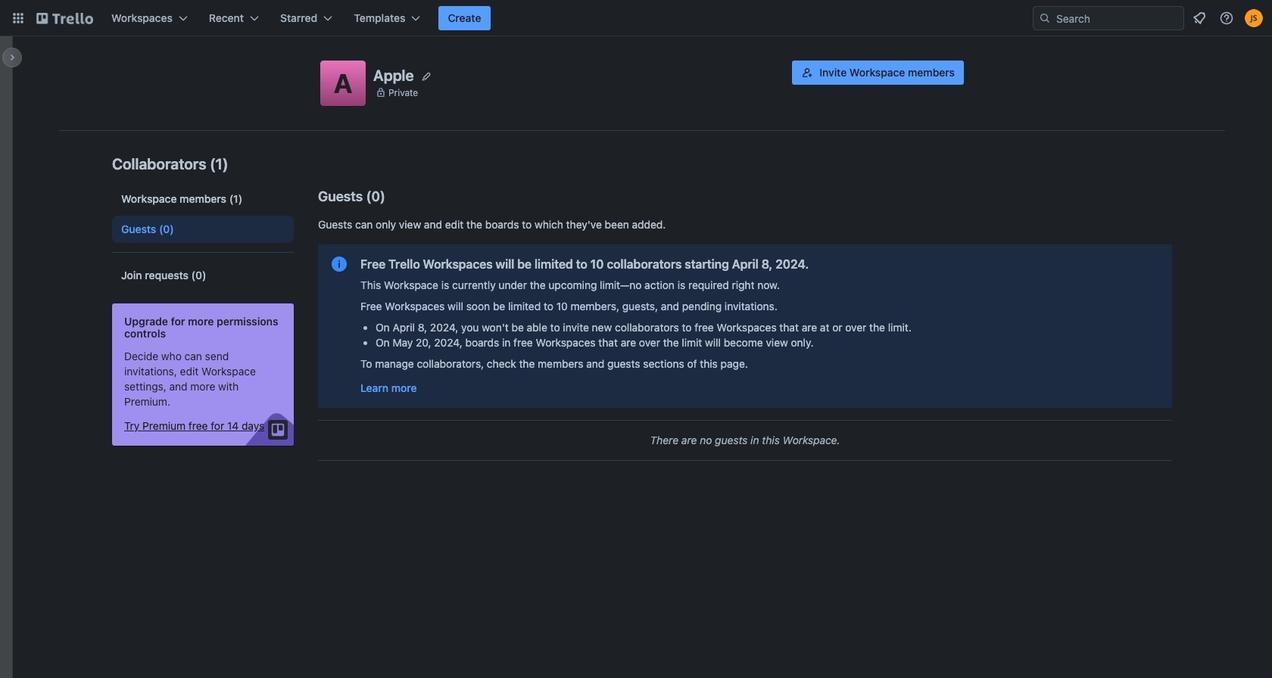 Task type: vqa. For each thing, say whether or not it's contained in the screenshot.
Open information menu icon
yes



Task type: locate. For each thing, give the bounding box(es) containing it.
back to home image
[[36, 6, 93, 30]]

Search field
[[1051, 8, 1183, 29]]



Task type: describe. For each thing, give the bounding box(es) containing it.
primary element
[[0, 0, 1272, 36]]

open information menu image
[[1219, 11, 1234, 26]]

0 notifications image
[[1190, 9, 1208, 27]]

john smith (johnsmith38824343) image
[[1245, 9, 1263, 27]]

search image
[[1039, 12, 1051, 24]]



